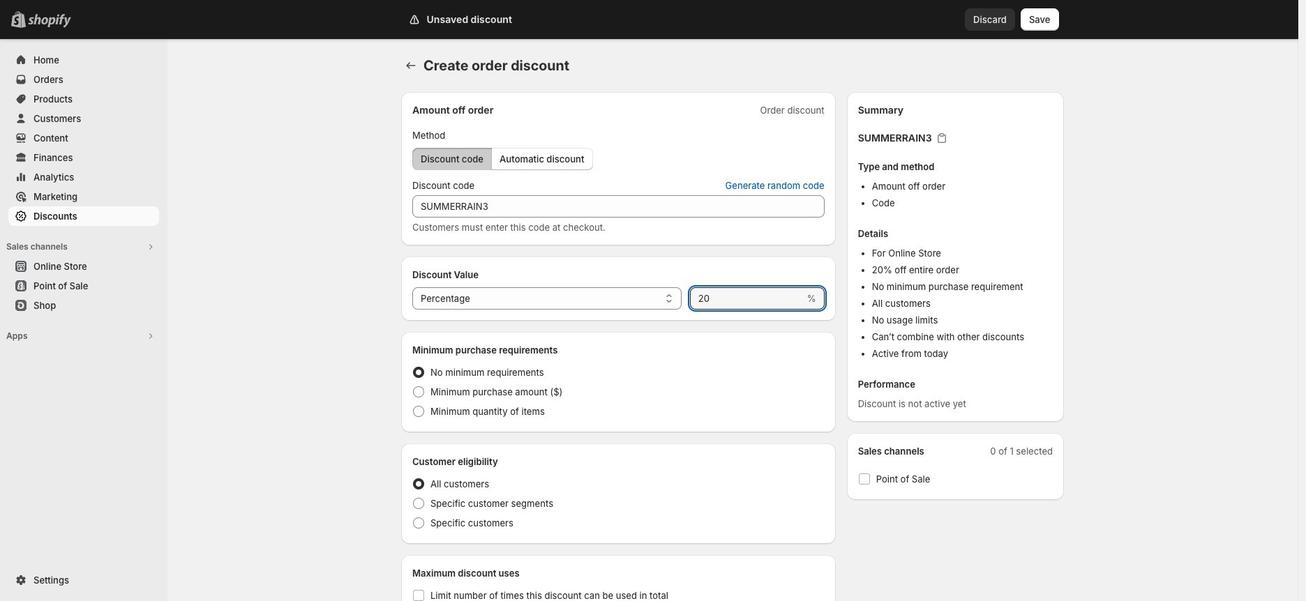 Task type: vqa. For each thing, say whether or not it's contained in the screenshot.
to
no



Task type: locate. For each thing, give the bounding box(es) containing it.
shopify image
[[28, 14, 71, 28]]

None text field
[[413, 195, 825, 218]]

None text field
[[690, 288, 805, 310]]



